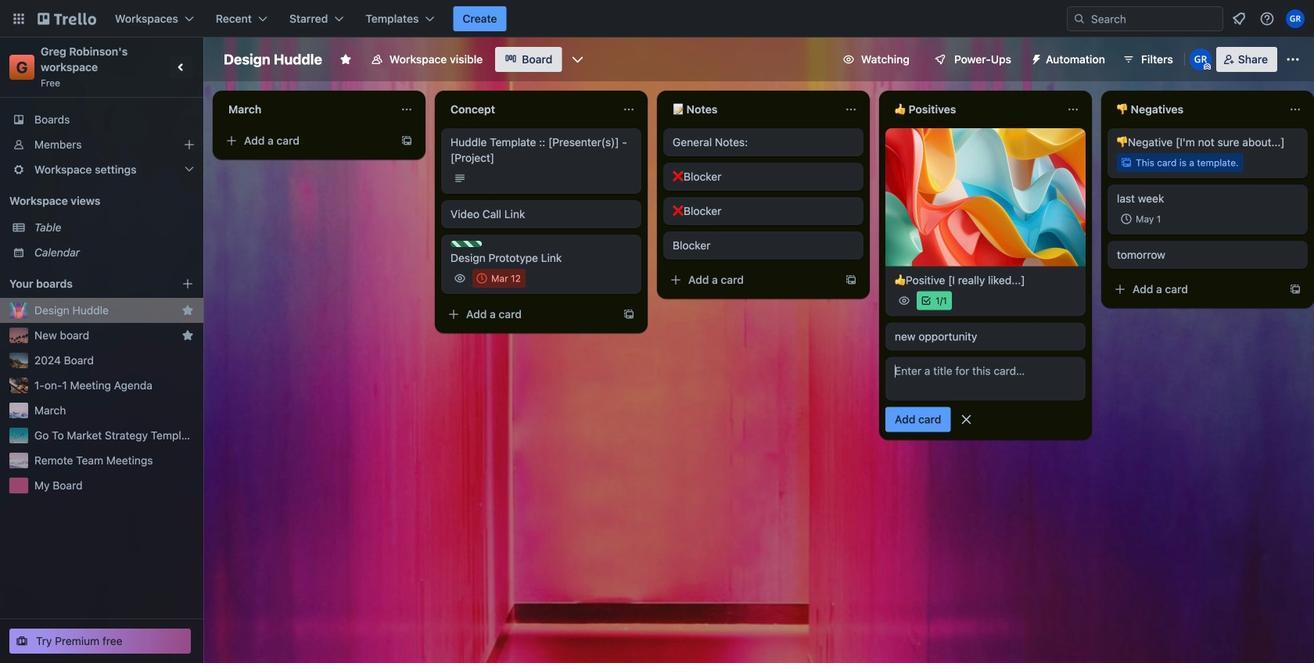 Task type: locate. For each thing, give the bounding box(es) containing it.
0 vertical spatial starred icon image
[[182, 304, 194, 317]]

greg robinson (gregrobinson96) image
[[1286, 9, 1305, 28], [1190, 49, 1212, 70]]

workspace navigation collapse icon image
[[171, 56, 192, 78]]

0 horizontal spatial greg robinson (gregrobinson96) image
[[1190, 49, 1212, 70]]

1 horizontal spatial create from template… image
[[623, 308, 635, 321]]

1 starred icon image from the top
[[182, 304, 194, 317]]

0 vertical spatial greg robinson (gregrobinson96) image
[[1286, 9, 1305, 28]]

add board image
[[182, 278, 194, 290]]

create from template… image
[[1290, 283, 1302, 296]]

starred icon image
[[182, 304, 194, 317], [182, 329, 194, 342]]

0 vertical spatial create from template… image
[[401, 135, 413, 147]]

color: green, title: none image
[[451, 241, 482, 247]]

greg robinson (gregrobinson96) image inside primary element
[[1286, 9, 1305, 28]]

create from template… image
[[401, 135, 413, 147], [845, 274, 858, 286], [623, 308, 635, 321]]

None checkbox
[[473, 269, 526, 288]]

2 vertical spatial create from template… image
[[623, 308, 635, 321]]

1 horizontal spatial greg robinson (gregrobinson96) image
[[1286, 9, 1305, 28]]

greg robinson (gregrobinson96) image right open information menu image
[[1286, 9, 1305, 28]]

None text field
[[441, 97, 617, 122], [886, 97, 1061, 122], [1108, 97, 1283, 122], [441, 97, 617, 122], [886, 97, 1061, 122], [1108, 97, 1283, 122]]

customize views image
[[570, 52, 586, 67]]

None text field
[[219, 97, 394, 122], [664, 97, 839, 122], [219, 97, 394, 122], [664, 97, 839, 122]]

1 vertical spatial starred icon image
[[182, 329, 194, 342]]

None checkbox
[[1117, 210, 1166, 228]]

1 vertical spatial create from template… image
[[845, 274, 858, 286]]

greg robinson (gregrobinson96) image down search 'field'
[[1190, 49, 1212, 70]]

0 horizontal spatial create from template… image
[[401, 135, 413, 147]]



Task type: describe. For each thing, give the bounding box(es) containing it.
Enter a title for this card… text field
[[886, 357, 1086, 401]]

search image
[[1074, 13, 1086, 25]]

Search field
[[1086, 8, 1223, 30]]

Board name text field
[[216, 47, 330, 72]]

back to home image
[[38, 6, 96, 31]]

show menu image
[[1286, 52, 1301, 67]]

1 vertical spatial greg robinson (gregrobinson96) image
[[1190, 49, 1212, 70]]

this member is an admin of this board. image
[[1204, 63, 1211, 70]]

open information menu image
[[1260, 11, 1276, 27]]

0 notifications image
[[1230, 9, 1249, 28]]

cancel image
[[959, 412, 975, 428]]

sm image
[[1024, 47, 1046, 69]]

2 horizontal spatial create from template… image
[[845, 274, 858, 286]]

primary element
[[0, 0, 1315, 38]]

your boards with 8 items element
[[9, 275, 158, 293]]

star or unstar board image
[[340, 53, 352, 66]]

2 starred icon image from the top
[[182, 329, 194, 342]]



Task type: vqa. For each thing, say whether or not it's contained in the screenshot.
"Search" FIELD
yes



